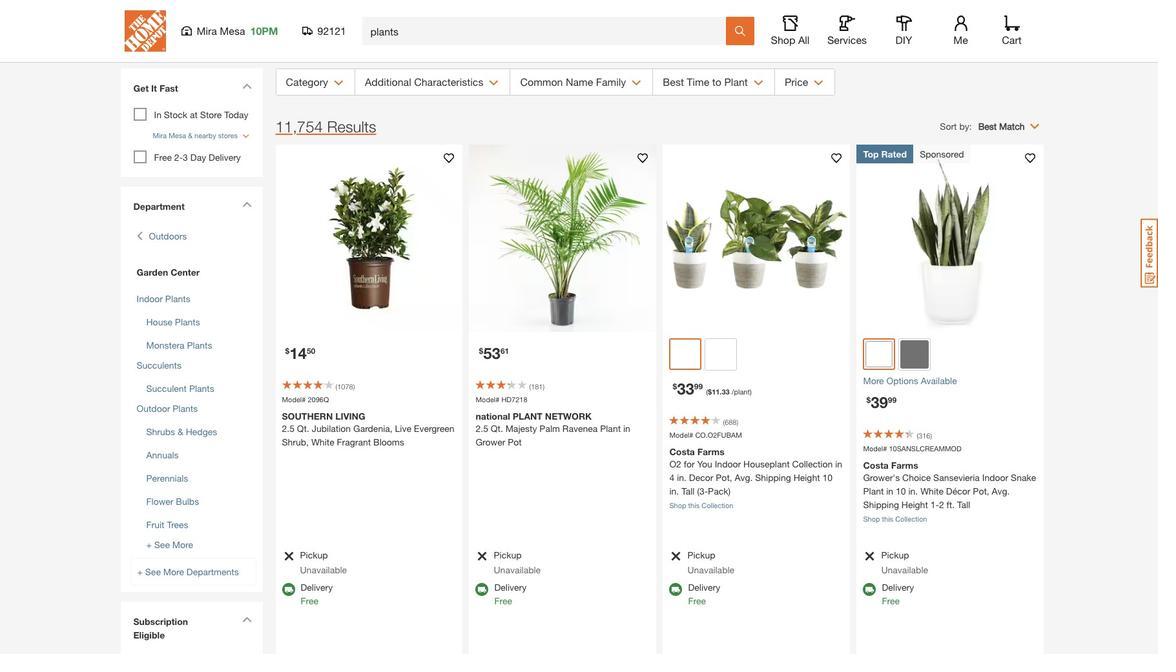 Task type: describe. For each thing, give the bounding box(es) containing it.
you
[[698, 459, 713, 470]]

me
[[954, 34, 969, 46]]

shrubs & hedges
[[146, 427, 217, 438]]

plants
[[121, 27, 222, 65]]

open arrow image for additional characteristics
[[489, 80, 499, 86]]

diy
[[896, 34, 913, 46]]

perennials link
[[146, 473, 188, 484]]

shop this collection link for 39
[[864, 515, 928, 523]]

mesa for 10pm
[[220, 25, 245, 37]]

1 horizontal spatial best
[[979, 121, 997, 132]]

0 horizontal spatial 33
[[677, 380, 695, 398]]

2.5 qt. majesty palm ravenea plant in grower pot image
[[469, 144, 657, 332]]

network
[[545, 411, 592, 422]]

mira for mira mesa & nearby stores
[[153, 131, 167, 139]]

height inside costa farms grower's choice sansevieria indoor snake plant in 10 in. white décor pot, avg. shipping height 1-2 ft. tall shop this collection
[[902, 500, 929, 511]]

diy button
[[884, 16, 925, 47]]

black image
[[672, 341, 700, 368]]

92121 button
[[302, 25, 347, 37]]

( for ( 181 )
[[530, 382, 531, 391]]

0 vertical spatial collection
[[793, 459, 833, 470]]

99 for 39
[[889, 395, 897, 405]]

mesa for &
[[169, 131, 186, 139]]

choice
[[903, 472, 931, 483]]

2-
[[174, 152, 183, 163]]

outdoor plants
[[137, 403, 198, 414]]

What can we help you find today? search field
[[371, 17, 725, 45]]

farms for (
[[698, 447, 725, 458]]

jubilation
[[312, 423, 351, 434]]

avg. inside costa farms grower's choice sansevieria indoor snake plant in 10 in. white décor pot, avg. shipping height 1-2 ft. tall shop this collection
[[992, 486, 1010, 497]]

shipping inside costa farms o2 for you indoor houseplant collection in 4 in. decor pot, avg. shipping height 10 in. tall (3-pack) shop this collection
[[756, 472, 792, 483]]

store
[[200, 109, 222, 120]]

available shipping image for 14
[[282, 584, 295, 596]]

in for (
[[836, 459, 843, 470]]

3
[[183, 152, 188, 163]]

in inside national plant network 2.5 qt. majesty palm ravenea plant in grower pot
[[624, 423, 631, 434]]

décor
[[947, 486, 971, 497]]

white image
[[866, 341, 893, 368]]

day
[[190, 152, 206, 163]]

national plant network 2.5 qt. majesty palm ravenea plant in grower pot
[[476, 411, 631, 448]]

ft.
[[947, 500, 955, 511]]

succulents
[[137, 360, 182, 371]]

best time to plant
[[663, 75, 748, 88]]

garden center
[[137, 267, 200, 278]]

see for + see more departments
[[145, 567, 161, 578]]

farms for 39
[[892, 460, 919, 471]]

subscription
[[133, 617, 188, 628]]

departments
[[187, 567, 239, 578]]

( for ( 688 )
[[723, 418, 725, 426]]

shrub,
[[282, 437, 309, 448]]

to
[[713, 75, 722, 88]]

garden
[[137, 267, 168, 278]]

11,754 results
[[276, 117, 376, 135]]

caret icon image for get it fast
[[242, 83, 252, 89]]

grower
[[476, 437, 506, 448]]

more inside more options available link
[[864, 375, 884, 386]]

open arrow image for common name family
[[632, 80, 642, 86]]

gray image
[[901, 340, 930, 369]]

indoor plants
[[137, 293, 190, 304]]

pickup unavailable for available shipping icon for 53
[[494, 550, 541, 576]]

services button
[[827, 16, 868, 47]]

get it fast
[[133, 82, 178, 93]]

eligible
[[133, 630, 165, 641]]

get
[[133, 82, 149, 93]]

monstera plants link
[[146, 340, 212, 351]]

open arrow image for price
[[815, 80, 824, 86]]

53
[[484, 344, 501, 362]]

plants for outdoor plants
[[173, 403, 198, 414]]

decor
[[689, 472, 714, 483]]

stock
[[164, 109, 187, 120]]

indoor for (
[[715, 459, 741, 470]]

sponsored banner image
[[121, 0, 1038, 14]]

category
[[286, 75, 328, 88]]

o2 for you indoor houseplant collection in 4 in. decor pot, avg. shipping height 10 in. tall (3-pack) image
[[663, 144, 851, 332]]

tall inside costa farms grower's choice sansevieria indoor snake plant in 10 in. white décor pot, avg. shipping height 1-2 ft. tall shop this collection
[[958, 500, 971, 511]]

) for ( 688 )
[[737, 418, 739, 426]]

multi colored image
[[707, 340, 736, 369]]

pickup for limited stock for pickup icon associated with 1st available shipping icon from right
[[688, 550, 716, 561]]

succulents link
[[137, 360, 182, 371]]

fast
[[160, 82, 178, 93]]

sort by: best match
[[941, 121, 1025, 132]]

$ for 39
[[867, 395, 871, 405]]

department link
[[127, 193, 256, 220]]

available
[[921, 375, 958, 386]]

2.5 qt. jubilation gardenia, live evergreen shrub, white fragrant blooms image
[[276, 144, 463, 332]]

shop all
[[771, 34, 810, 46]]

pickup unavailable for 1st available shipping icon from right
[[688, 550, 735, 576]]

get it fast link
[[127, 75, 256, 104]]

caret icon image for department
[[242, 202, 252, 207]]

11
[[712, 387, 720, 396]]

shop for 39
[[864, 515, 881, 523]]

hedges
[[186, 427, 217, 438]]

free 2-3 day delivery link
[[154, 152, 241, 163]]

mira mesa & nearby stores
[[153, 131, 238, 139]]

model# for model# 2096q
[[282, 395, 306, 404]]

in. for (
[[677, 472, 687, 483]]

monstera plants
[[146, 340, 212, 351]]

caret icon image for subscription eligible
[[242, 617, 252, 623]]

delivery free for available shipping icon for 53
[[495, 582, 527, 607]]

2.5 inside southern living 2.5 qt. jubilation gardenia, live evergreen shrub, white fragrant blooms
[[282, 423, 295, 434]]

$ left .
[[708, 387, 712, 396]]

shrubs & hedges link
[[146, 427, 217, 438]]

qt. inside national plant network 2.5 qt. majesty palm ravenea plant in grower pot
[[491, 423, 503, 434]]

southern living 2.5 qt. jubilation gardenia, live evergreen shrub, white fragrant blooms
[[282, 411, 455, 448]]

in stock at store today
[[154, 109, 248, 120]]

( 181 )
[[530, 382, 545, 391]]

succulent
[[146, 383, 187, 394]]

more for + see more departments
[[163, 567, 184, 578]]

plants for succulent plants
[[189, 383, 214, 394]]

all
[[799, 34, 810, 46]]

flower bulbs link
[[146, 496, 199, 507]]

collection for (
[[702, 501, 734, 510]]

evergreen
[[414, 423, 455, 434]]

available shipping image
[[864, 584, 877, 596]]

plant inside national plant network 2.5 qt. majesty palm ravenea plant in grower pot
[[600, 423, 621, 434]]

house plants link
[[146, 317, 200, 328]]

options
[[887, 375, 919, 386]]

316
[[919, 431, 931, 440]]

collection for 39
[[896, 515, 928, 523]]

free 2-3 day delivery
[[154, 152, 241, 163]]

in. down 4
[[670, 486, 679, 497]]

it
[[151, 82, 157, 93]]

southern
[[282, 411, 333, 422]]

living
[[336, 411, 366, 422]]

+ see more
[[146, 540, 193, 551]]

( inside $ 33 99 ( $ 11 . 33 /plant )
[[707, 387, 708, 396]]

fruit trees link
[[146, 520, 188, 531]]

this for (
[[689, 501, 700, 510]]

additional characteristics link
[[355, 69, 510, 95]]

common name family
[[521, 75, 626, 88]]

1 horizontal spatial &
[[188, 131, 193, 139]]

back caret image
[[137, 229, 142, 243]]

10 inside costa farms grower's choice sansevieria indoor snake plant in 10 in. white décor pot, avg. shipping height 1-2 ft. tall shop this collection
[[896, 486, 906, 497]]

99 for 33
[[695, 382, 703, 391]]

( 316 )
[[917, 431, 933, 440]]

blooms
[[374, 437, 404, 448]]

model# for model# hd7218
[[476, 395, 500, 404]]

) for ( 316 )
[[931, 431, 933, 440]]

33 inside $ 33 99 ( $ 11 . 33 /plant )
[[722, 387, 730, 396]]

services
[[828, 34, 867, 46]]

2.5 inside national plant network 2.5 qt. majesty palm ravenea plant in grower pot
[[476, 423, 489, 434]]

0 horizontal spatial indoor
[[137, 293, 163, 304]]

fruit
[[146, 520, 164, 531]]

( for ( 316 )
[[917, 431, 919, 440]]

common
[[521, 75, 563, 88]]



Task type: vqa. For each thing, say whether or not it's contained in the screenshot.
the Lights
no



Task type: locate. For each thing, give the bounding box(es) containing it.
$ for 33
[[673, 382, 677, 391]]

) for ( 181 )
[[543, 382, 545, 391]]

center
[[171, 267, 200, 278]]

+ see more departments link
[[130, 558, 256, 586]]

1 horizontal spatial 33
[[722, 387, 730, 396]]

outdoor plants link
[[137, 403, 198, 414]]

indoor up house on the left
[[137, 293, 163, 304]]

2.5 up shrub,
[[282, 423, 295, 434]]

costa up 'o2'
[[670, 447, 695, 458]]

0 horizontal spatial limited stock for pickup image
[[282, 551, 294, 562]]

farms
[[698, 447, 725, 458], [892, 460, 919, 471]]

99 inside $ 33 99 ( $ 11 . 33 /plant )
[[695, 382, 703, 391]]

1 vertical spatial avg.
[[992, 486, 1010, 497]]

0 vertical spatial indoor
[[137, 293, 163, 304]]

height inside costa farms o2 for you indoor houseplant collection in 4 in. decor pot, avg. shipping height 10 in. tall (3-pack) shop this collection
[[794, 472, 820, 483]]

1 horizontal spatial 99
[[889, 395, 897, 405]]

1 horizontal spatial farms
[[892, 460, 919, 471]]

1 unavailable from the left
[[300, 565, 347, 576]]

1 horizontal spatial limited stock for pickup image
[[670, 551, 682, 562]]

sort
[[941, 121, 957, 132]]

available shipping image for 53
[[476, 584, 489, 596]]

3 open arrow image from the left
[[632, 80, 642, 86]]

( left 11
[[707, 387, 708, 396]]

white
[[311, 437, 335, 448], [921, 486, 944, 497]]

limited stock for pickup image
[[476, 551, 488, 562]]

national
[[476, 411, 510, 422]]

house
[[146, 317, 173, 328]]

model# up 'o2'
[[670, 431, 694, 439]]

see inside + see more departments link
[[145, 567, 161, 578]]

2 qt. from the left
[[491, 423, 503, 434]]

succulent plants link
[[146, 383, 214, 394]]

1 vertical spatial mira
[[153, 131, 167, 139]]

0 horizontal spatial shipping
[[756, 472, 792, 483]]

costa up grower's
[[864, 460, 889, 471]]

1 horizontal spatial in
[[836, 459, 843, 470]]

plants up house plants
[[165, 293, 190, 304]]

collection down pack) on the right bottom of the page
[[702, 501, 734, 510]]

pot, right décor
[[973, 486, 990, 497]]

33
[[677, 380, 695, 398], [722, 387, 730, 396]]

99 inside "$ 39 99"
[[889, 395, 897, 405]]

costa inside costa farms o2 for you indoor houseplant collection in 4 in. decor pot, avg. shipping height 10 in. tall (3-pack) shop this collection
[[670, 447, 695, 458]]

farms up choice
[[892, 460, 919, 471]]

open arrow image right category at top
[[334, 80, 344, 86]]

delivery for 2.5 qt. jubilation gardenia, live evergreen shrub, white fragrant blooms image
[[301, 582, 333, 593]]

open arrow image inside price link
[[815, 80, 824, 86]]

open arrow image inside additional characteristics link
[[489, 80, 499, 86]]

2 vertical spatial shop
[[864, 515, 881, 523]]

house plants
[[146, 317, 200, 328]]

by:
[[960, 121, 972, 132]]

flower bulbs
[[146, 496, 199, 507]]

collection down choice
[[896, 515, 928, 523]]

additional characteristics
[[365, 75, 484, 88]]

results
[[327, 117, 376, 135]]

shop inside costa farms o2 for you indoor houseplant collection in 4 in. decor pot, avg. shipping height 10 in. tall (3-pack) shop this collection
[[670, 501, 687, 510]]

33 right 11
[[722, 387, 730, 396]]

$ for 53
[[479, 346, 484, 356]]

open arrow image right family
[[632, 80, 642, 86]]

$ inside $ 53 61
[[479, 346, 484, 356]]

caret icon image inside get it fast link
[[242, 83, 252, 89]]

open arrow image for category
[[334, 80, 344, 86]]

unavailable for limited stock for pickup icon associated with 1st available shipping icon from right
[[688, 565, 735, 576]]

2 vertical spatial plant
[[864, 486, 884, 497]]

qt. down national
[[491, 423, 503, 434]]

mesa left 10pm
[[220, 25, 245, 37]]

0 vertical spatial plant
[[725, 75, 748, 88]]

caret icon image
[[242, 83, 252, 89], [242, 202, 252, 207], [242, 617, 252, 623]]

0 horizontal spatial tall
[[682, 486, 695, 497]]

this for 39
[[883, 515, 894, 523]]

the home depot logo image
[[124, 10, 166, 52]]

0 vertical spatial height
[[794, 472, 820, 483]]

department
[[133, 201, 185, 212]]

white down jubilation
[[311, 437, 335, 448]]

.
[[720, 387, 722, 396]]

this inside costa farms grower's choice sansevieria indoor snake plant in 10 in. white décor pot, avg. shipping height 1-2 ft. tall shop this collection
[[883, 515, 894, 523]]

) for ( 1078 )
[[353, 382, 355, 391]]

indoor inside costa farms grower's choice sansevieria indoor snake plant in 10 in. white décor pot, avg. shipping height 1-2 ft. tall shop this collection
[[983, 472, 1009, 483]]

open arrow image inside category "link"
[[334, 80, 344, 86]]

perennials
[[146, 473, 188, 484]]

gardenia,
[[354, 423, 393, 434]]

$ for 14
[[285, 346, 290, 356]]

4 unavailable from the left
[[882, 565, 929, 576]]

3 unavailable from the left
[[688, 565, 735, 576]]

available shipping image
[[282, 584, 295, 596], [476, 584, 489, 596], [670, 584, 683, 596]]

shop for (
[[670, 501, 687, 510]]

0 vertical spatial white
[[311, 437, 335, 448]]

more options available link
[[864, 374, 1038, 387]]

0 vertical spatial mesa
[[220, 25, 245, 37]]

fruit trees
[[146, 520, 188, 531]]

delivery for o2 for you indoor houseplant collection in 4 in. decor pot, avg. shipping height 10 in. tall (3-pack) image
[[689, 582, 721, 593]]

outdoors link
[[149, 229, 187, 243]]

0 horizontal spatial in
[[624, 423, 631, 434]]

pickup unavailable
[[300, 550, 347, 576], [494, 550, 541, 576], [688, 550, 735, 576], [882, 550, 929, 576]]

caret icon image inside subscription eligible link
[[242, 617, 252, 623]]

caret icon image inside the department link
[[242, 202, 252, 207]]

costa inside costa farms grower's choice sansevieria indoor snake plant in 10 in. white décor pot, avg. shipping height 1-2 ft. tall shop this collection
[[864, 460, 889, 471]]

plants right "succulent"
[[189, 383, 214, 394]]

grower's choice sansevieria indoor snake plant in 10 in. white décor pot, avg. shipping height 1-2 ft. tall image
[[857, 144, 1045, 332]]

+ see more link
[[146, 538, 221, 552]]

1 horizontal spatial collection
[[793, 459, 833, 470]]

0 vertical spatial in
[[624, 423, 631, 434]]

o2
[[670, 459, 682, 470]]

1 limited stock for pickup image from the left
[[282, 551, 294, 562]]

costa farms o2 for you indoor houseplant collection in 4 in. decor pot, avg. shipping height 10 in. tall (3-pack) shop this collection
[[670, 447, 843, 510]]

delivery free for 14 available shipping icon
[[301, 582, 333, 607]]

qt. down southern at the left bottom of the page
[[297, 423, 309, 434]]

0 horizontal spatial &
[[178, 427, 183, 438]]

1 horizontal spatial shipping
[[864, 500, 900, 511]]

common name family link
[[511, 69, 653, 95]]

0 vertical spatial 99
[[695, 382, 703, 391]]

1 vertical spatial shipping
[[864, 500, 900, 511]]

shop this collection link for (
[[670, 501, 734, 510]]

1 horizontal spatial plant
[[725, 75, 748, 88]]

2 delivery free from the left
[[495, 582, 527, 607]]

plant right ravenea
[[600, 423, 621, 434]]

1 vertical spatial mesa
[[169, 131, 186, 139]]

plants
[[165, 293, 190, 304], [175, 317, 200, 328], [187, 340, 212, 351], [189, 383, 214, 394], [173, 403, 198, 414]]

1 vertical spatial indoor
[[715, 459, 741, 470]]

1 horizontal spatial tall
[[958, 500, 971, 511]]

39
[[871, 393, 889, 411]]

best time to plant link
[[654, 69, 775, 95]]

0 vertical spatial caret icon image
[[242, 83, 252, 89]]

costa for 39
[[864, 460, 889, 471]]

0 horizontal spatial 2.5
[[282, 423, 295, 434]]

pickup unavailable for available shipping image at the bottom right
[[882, 550, 929, 576]]

open arrow image inside common name family link
[[632, 80, 642, 86]]

avg. inside costa farms o2 for you indoor houseplant collection in 4 in. decor pot, avg. shipping height 10 in. tall (3-pack) shop this collection
[[735, 472, 753, 483]]

succulent plants
[[146, 383, 214, 394]]

white inside southern living 2.5 qt. jubilation gardenia, live evergreen shrub, white fragrant blooms
[[311, 437, 335, 448]]

$ inside $ 14 50
[[285, 346, 290, 356]]

1 horizontal spatial this
[[883, 515, 894, 523]]

mira left 10pm
[[197, 25, 217, 37]]

181
[[531, 382, 543, 391]]

2 open arrow image from the left
[[489, 80, 499, 86]]

1 vertical spatial collection
[[702, 501, 734, 510]]

family
[[596, 75, 626, 88]]

0 horizontal spatial 99
[[695, 382, 703, 391]]

limited stock for pickup image
[[282, 551, 294, 562], [670, 551, 682, 562], [864, 551, 876, 562]]

collection inside costa farms grower's choice sansevieria indoor snake plant in 10 in. white décor pot, avg. shipping height 1-2 ft. tall shop this collection
[[896, 515, 928, 523]]

tall inside costa farms o2 for you indoor houseplant collection in 4 in. decor pot, avg. shipping height 10 in. tall (3-pack) shop this collection
[[682, 486, 695, 497]]

in. right 4
[[677, 472, 687, 483]]

grower's
[[864, 472, 900, 483]]

2 pickup unavailable from the left
[[494, 550, 541, 576]]

more inside + see more departments link
[[163, 567, 184, 578]]

4 delivery free from the left
[[882, 582, 915, 607]]

feedback link image
[[1141, 218, 1159, 288]]

688
[[725, 418, 737, 426]]

shop inside costa farms grower's choice sansevieria indoor snake plant in 10 in. white décor pot, avg. shipping height 1-2 ft. tall shop this collection
[[864, 515, 881, 523]]

1 pickup unavailable from the left
[[300, 550, 347, 576]]

2 pickup from the left
[[494, 550, 522, 561]]

indoor inside costa farms o2 for you indoor houseplant collection in 4 in. decor pot, avg. shipping height 10 in. tall (3-pack) shop this collection
[[715, 459, 741, 470]]

$ 53 61
[[479, 344, 509, 362]]

plants for monstera plants
[[187, 340, 212, 351]]

2 horizontal spatial available shipping image
[[670, 584, 683, 596]]

1 horizontal spatial costa
[[864, 460, 889, 471]]

pickup for limited stock for pickup icon corresponding to available shipping image at the bottom right
[[882, 550, 910, 561]]

see down + see more
[[145, 567, 161, 578]]

2 caret icon image from the top
[[242, 202, 252, 207]]

white up 1-
[[921, 486, 944, 497]]

farms up you
[[698, 447, 725, 458]]

10sanslcreammod
[[890, 444, 962, 453]]

open arrow image right characteristics
[[489, 80, 499, 86]]

delivery for the 2.5 qt. majesty palm ravenea plant in grower pot image
[[495, 582, 527, 593]]

1 delivery free from the left
[[301, 582, 333, 607]]

1 vertical spatial white
[[921, 486, 944, 497]]

tall right "ft."
[[958, 500, 971, 511]]

in.
[[677, 472, 687, 483], [670, 486, 679, 497], [909, 486, 919, 497]]

shop this collection link
[[670, 501, 734, 510], [864, 515, 928, 523]]

price link
[[775, 69, 835, 95]]

1 horizontal spatial qt.
[[491, 423, 503, 434]]

1 qt. from the left
[[297, 423, 309, 434]]

1 vertical spatial 99
[[889, 395, 897, 405]]

limited stock for pickup image for available shipping image at the bottom right
[[864, 551, 876, 562]]

4 pickup unavailable from the left
[[882, 550, 929, 576]]

mesa down stock
[[169, 131, 186, 139]]

0 vertical spatial this
[[689, 501, 700, 510]]

model# up grower's
[[864, 444, 888, 453]]

1 vertical spatial height
[[902, 500, 929, 511]]

delivery free
[[301, 582, 333, 607], [495, 582, 527, 607], [689, 582, 721, 607], [882, 582, 915, 607]]

plants right "monstera"
[[187, 340, 212, 351]]

(3-
[[697, 486, 708, 497]]

cart
[[1002, 34, 1022, 46]]

snake
[[1011, 472, 1037, 483]]

see down "fruit trees" link
[[154, 540, 170, 551]]

shop down grower's
[[864, 515, 881, 523]]

+ see more departments
[[137, 567, 239, 578]]

limited stock for pickup image for 14 available shipping icon
[[282, 551, 294, 562]]

1 horizontal spatial mesa
[[220, 25, 245, 37]]

model# for model# 10sanslcreammod
[[864, 444, 888, 453]]

me button
[[941, 16, 982, 47]]

white inside costa farms grower's choice sansevieria indoor snake plant in 10 in. white décor pot, avg. shipping height 1-2 ft. tall shop this collection
[[921, 486, 944, 497]]

plants down succulent plants at the left bottom of page
[[173, 403, 198, 414]]

model# co.o2fubam
[[670, 431, 742, 439]]

1 horizontal spatial shop
[[771, 34, 796, 46]]

pot
[[508, 437, 522, 448]]

0 horizontal spatial white
[[311, 437, 335, 448]]

$ down more options available
[[867, 395, 871, 405]]

10 left grower's
[[823, 472, 833, 483]]

delivery free for 1st available shipping icon from right
[[689, 582, 721, 607]]

0 vertical spatial avg.
[[735, 472, 753, 483]]

& left nearby
[[188, 131, 193, 139]]

0 vertical spatial 10
[[823, 472, 833, 483]]

1 vertical spatial plant
[[600, 423, 621, 434]]

99
[[695, 382, 703, 391], [889, 395, 897, 405]]

99 down 'options'
[[889, 395, 897, 405]]

majesty
[[506, 423, 537, 434]]

collection right houseplant
[[793, 459, 833, 470]]

$ left 61
[[479, 346, 484, 356]]

2 unavailable from the left
[[494, 565, 541, 576]]

more up 39
[[864, 375, 884, 386]]

unavailable for limited stock for pickup icon for 14 available shipping icon
[[300, 565, 347, 576]]

( up 'co.o2fubam' on the right
[[723, 418, 725, 426]]

this down grower's
[[883, 515, 894, 523]]

0 horizontal spatial farms
[[698, 447, 725, 458]]

best
[[663, 75, 684, 88], [979, 121, 997, 132]]

2 horizontal spatial in
[[887, 486, 894, 497]]

indoor plants link
[[137, 293, 190, 304]]

indoor right you
[[715, 459, 741, 470]]

in. down choice
[[909, 486, 919, 497]]

$ inside "$ 39 99"
[[867, 395, 871, 405]]

annuals link
[[146, 450, 179, 461]]

+ for + see more departments
[[137, 567, 143, 578]]

2 vertical spatial indoor
[[983, 472, 1009, 483]]

0 horizontal spatial available shipping image
[[282, 584, 295, 596]]

live
[[395, 423, 412, 434]]

in for 39
[[887, 486, 894, 497]]

for
[[684, 459, 695, 470]]

0 vertical spatial more
[[864, 375, 884, 386]]

this down (3- at the right of the page
[[689, 501, 700, 510]]

flower
[[146, 496, 174, 507]]

1 vertical spatial shop this collection link
[[864, 515, 928, 523]]

4 open arrow image from the left
[[815, 80, 824, 86]]

costa farms grower's choice sansevieria indoor snake plant in 10 in. white décor pot, avg. shipping height 1-2 ft. tall shop this collection
[[864, 460, 1037, 523]]

1 vertical spatial costa
[[864, 460, 889, 471]]

1 horizontal spatial white
[[921, 486, 944, 497]]

0 horizontal spatial shop this collection link
[[670, 501, 734, 510]]

delivery free for available shipping image at the bottom right
[[882, 582, 915, 607]]

0 vertical spatial &
[[188, 131, 193, 139]]

1 horizontal spatial pot,
[[973, 486, 990, 497]]

10pm
[[250, 25, 278, 37]]

1 vertical spatial tall
[[958, 500, 971, 511]]

14
[[290, 344, 307, 362]]

see inside + see more link
[[154, 540, 170, 551]]

0 horizontal spatial pot,
[[716, 472, 733, 483]]

1 available shipping image from the left
[[282, 584, 295, 596]]

mira down in
[[153, 131, 167, 139]]

3 available shipping image from the left
[[670, 584, 683, 596]]

characteristics
[[414, 75, 484, 88]]

( up model# 10sanslcreammod
[[917, 431, 919, 440]]

1 vertical spatial caret icon image
[[242, 202, 252, 207]]

1 horizontal spatial 10
[[896, 486, 906, 497]]

3 caret icon image from the top
[[242, 617, 252, 623]]

pot, up pack) on the right bottom of the page
[[716, 472, 733, 483]]

1 horizontal spatial 2.5
[[476, 423, 489, 434]]

match
[[1000, 121, 1025, 132]]

0 vertical spatial best
[[663, 75, 684, 88]]

see for + see more
[[154, 540, 170, 551]]

shop this collection link down grower's
[[864, 515, 928, 523]]

( up plant
[[530, 382, 531, 391]]

0 vertical spatial +
[[146, 540, 152, 551]]

0 vertical spatial costa
[[670, 447, 695, 458]]

shop left all
[[771, 34, 796, 46]]

0 horizontal spatial 10
[[823, 472, 833, 483]]

in
[[624, 423, 631, 434], [836, 459, 843, 470], [887, 486, 894, 497]]

unavailable for limited stock for pickup image
[[494, 565, 541, 576]]

pickup for limited stock for pickup icon for 14 available shipping icon
[[300, 550, 328, 561]]

$ down the black image
[[673, 382, 677, 391]]

1 horizontal spatial available shipping image
[[476, 584, 489, 596]]

subscription eligible link
[[127, 609, 256, 652]]

4 pickup from the left
[[882, 550, 910, 561]]

1 pickup from the left
[[300, 550, 328, 561]]

more down + see more
[[163, 567, 184, 578]]

subscription eligible
[[133, 617, 188, 641]]

cart link
[[998, 16, 1027, 47]]

avg.
[[735, 472, 753, 483], [992, 486, 1010, 497]]

) inside $ 33 99 ( $ 11 . 33 /plant )
[[750, 387, 752, 396]]

model# up national
[[476, 395, 500, 404]]

in inside costa farms grower's choice sansevieria indoor snake plant in 10 in. white décor pot, avg. shipping height 1-2 ft. tall shop this collection
[[887, 486, 894, 497]]

plant inside costa farms grower's choice sansevieria indoor snake plant in 10 in. white décor pot, avg. shipping height 1-2 ft. tall shop this collection
[[864, 486, 884, 497]]

open arrow image
[[334, 80, 344, 86], [489, 80, 499, 86], [632, 80, 642, 86], [815, 80, 824, 86]]

2.5 up grower
[[476, 423, 489, 434]]

tall
[[682, 486, 695, 497], [958, 500, 971, 511]]

mira for mira mesa 10pm
[[197, 25, 217, 37]]

1 horizontal spatial indoor
[[715, 459, 741, 470]]

3 pickup unavailable from the left
[[688, 550, 735, 576]]

tall left (3- at the right of the page
[[682, 486, 695, 497]]

2 horizontal spatial indoor
[[983, 472, 1009, 483]]

plant down grower's
[[864, 486, 884, 497]]

1 horizontal spatial mira
[[197, 25, 217, 37]]

pickup unavailable for 14 available shipping icon
[[300, 550, 347, 576]]

0 horizontal spatial collection
[[702, 501, 734, 510]]

2 vertical spatial collection
[[896, 515, 928, 523]]

more down trees
[[172, 540, 193, 551]]

0 horizontal spatial qt.
[[297, 423, 309, 434]]

0 vertical spatial shipping
[[756, 472, 792, 483]]

model# up southern at the left bottom of the page
[[282, 395, 306, 404]]

3 pickup from the left
[[688, 550, 716, 561]]

shop this collection link down (3- at the right of the page
[[670, 501, 734, 510]]

pot, inside costa farms grower's choice sansevieria indoor snake plant in 10 in. white décor pot, avg. shipping height 1-2 ft. tall shop this collection
[[973, 486, 990, 497]]

0 vertical spatial pot,
[[716, 472, 733, 483]]

2
[[940, 500, 945, 511]]

2 2.5 from the left
[[476, 423, 489, 434]]

0 horizontal spatial this
[[689, 501, 700, 510]]

in. inside costa farms grower's choice sansevieria indoor snake plant in 10 in. white décor pot, avg. shipping height 1-2 ft. tall shop this collection
[[909, 486, 919, 497]]

10 down choice
[[896, 486, 906, 497]]

& right 'shrubs'
[[178, 427, 183, 438]]

mesa
[[220, 25, 245, 37], [169, 131, 186, 139]]

2 horizontal spatial shop
[[864, 515, 881, 523]]

0 horizontal spatial best
[[663, 75, 684, 88]]

( for ( 1078 )
[[336, 382, 337, 391]]

0 vertical spatial shop
[[771, 34, 796, 46]]

1 vertical spatial shop
[[670, 501, 687, 510]]

pickup for limited stock for pickup image
[[494, 550, 522, 561]]

this inside costa farms o2 for you indoor houseplant collection in 4 in. decor pot, avg. shipping height 10 in. tall (3-pack) shop this collection
[[689, 501, 700, 510]]

more
[[864, 375, 884, 386], [172, 540, 193, 551], [163, 567, 184, 578]]

plants up monstera plants link
[[175, 317, 200, 328]]

in inside costa farms o2 for you indoor houseplant collection in 4 in. decor pot, avg. shipping height 10 in. tall (3-pack) shop this collection
[[836, 459, 843, 470]]

mira mesa 10pm
[[197, 25, 278, 37]]

1 horizontal spatial shop this collection link
[[864, 515, 928, 523]]

houseplant
[[744, 459, 790, 470]]

0 horizontal spatial avg.
[[735, 472, 753, 483]]

2 limited stock for pickup image from the left
[[670, 551, 682, 562]]

qt. inside southern living 2.5 qt. jubilation gardenia, live evergreen shrub, white fragrant blooms
[[297, 423, 309, 434]]

1 vertical spatial 10
[[896, 486, 906, 497]]

avg. down houseplant
[[735, 472, 753, 483]]

61
[[501, 346, 509, 356]]

sponsored
[[920, 148, 965, 159]]

shipping down grower's
[[864, 500, 900, 511]]

1 vertical spatial +
[[137, 567, 143, 578]]

+ for + see more
[[146, 540, 152, 551]]

best left the time at right top
[[663, 75, 684, 88]]

1 open arrow image from the left
[[334, 80, 344, 86]]

( up living
[[336, 382, 337, 391]]

3 delivery free from the left
[[689, 582, 721, 607]]

plant right to
[[725, 75, 748, 88]]

0 horizontal spatial height
[[794, 472, 820, 483]]

2 available shipping image from the left
[[476, 584, 489, 596]]

free for o2 for you indoor houseplant collection in 4 in. decor pot, avg. shipping height 10 in. tall (3-pack) image
[[689, 596, 706, 607]]

model# hd7218
[[476, 395, 528, 404]]

open arrow image
[[754, 80, 764, 86]]

shop down 4
[[670, 501, 687, 510]]

1 caret icon image from the top
[[242, 83, 252, 89]]

shipping down houseplant
[[756, 472, 792, 483]]

0 horizontal spatial mira
[[153, 131, 167, 139]]

0 vertical spatial see
[[154, 540, 170, 551]]

0 vertical spatial shop this collection link
[[670, 501, 734, 510]]

limited stock for pickup image for 1st available shipping icon from right
[[670, 551, 682, 562]]

avg. right décor
[[992, 486, 1010, 497]]

unavailable for limited stock for pickup icon corresponding to available shipping image at the bottom right
[[882, 565, 929, 576]]

indoor for 39
[[983, 472, 1009, 483]]

costa for (
[[670, 447, 695, 458]]

+ inside + see more departments link
[[137, 567, 143, 578]]

more for + see more
[[172, 540, 193, 551]]

farms inside costa farms grower's choice sansevieria indoor snake plant in 10 in. white décor pot, avg. shipping height 1-2 ft. tall shop this collection
[[892, 460, 919, 471]]

farms inside costa farms o2 for you indoor houseplant collection in 4 in. decor pot, avg. shipping height 10 in. tall (3-pack) shop this collection
[[698, 447, 725, 458]]

indoor left snake in the bottom of the page
[[983, 472, 1009, 483]]

+ inside + see more link
[[146, 540, 152, 551]]

shop inside button
[[771, 34, 796, 46]]

shipping inside costa farms grower's choice sansevieria indoor snake plant in 10 in. white décor pot, avg. shipping height 1-2 ft. tall shop this collection
[[864, 500, 900, 511]]

1 vertical spatial this
[[883, 515, 894, 523]]

free for the 2.5 qt. majesty palm ravenea plant in grower pot image
[[495, 596, 512, 607]]

best right "by:"
[[979, 121, 997, 132]]

10 inside costa farms o2 for you indoor houseplant collection in 4 in. decor pot, avg. shipping height 10 in. tall (3-pack) shop this collection
[[823, 472, 833, 483]]

plants for indoor plants
[[165, 293, 190, 304]]

pot, inside costa farms o2 for you indoor houseplant collection in 4 in. decor pot, avg. shipping height 10 in. tall (3-pack) shop this collection
[[716, 472, 733, 483]]

in. for 39
[[909, 486, 919, 497]]

more inside + see more link
[[172, 540, 193, 551]]

2 vertical spatial caret icon image
[[242, 617, 252, 623]]

3 limited stock for pickup image from the left
[[864, 551, 876, 562]]

2 horizontal spatial plant
[[864, 486, 884, 497]]

0 vertical spatial tall
[[682, 486, 695, 497]]

1 2.5 from the left
[[282, 423, 295, 434]]

1 vertical spatial pot,
[[973, 486, 990, 497]]

open arrow image right the price
[[815, 80, 824, 86]]

2 vertical spatial in
[[887, 486, 894, 497]]

$ left 50
[[285, 346, 290, 356]]

indoor
[[137, 293, 163, 304], [715, 459, 741, 470], [983, 472, 1009, 483]]

99 left 11
[[695, 382, 703, 391]]

shrubs
[[146, 427, 175, 438]]

1 vertical spatial &
[[178, 427, 183, 438]]

free for 2.5 qt. jubilation gardenia, live evergreen shrub, white fragrant blooms image
[[301, 596, 319, 607]]

33 left 11
[[677, 380, 695, 398]]

1 vertical spatial in
[[836, 459, 843, 470]]

0 horizontal spatial +
[[137, 567, 143, 578]]

plants for house plants
[[175, 317, 200, 328]]

model# for model# co.o2fubam
[[670, 431, 694, 439]]

co.o2fubam
[[696, 431, 742, 439]]

annuals
[[146, 450, 179, 461]]



